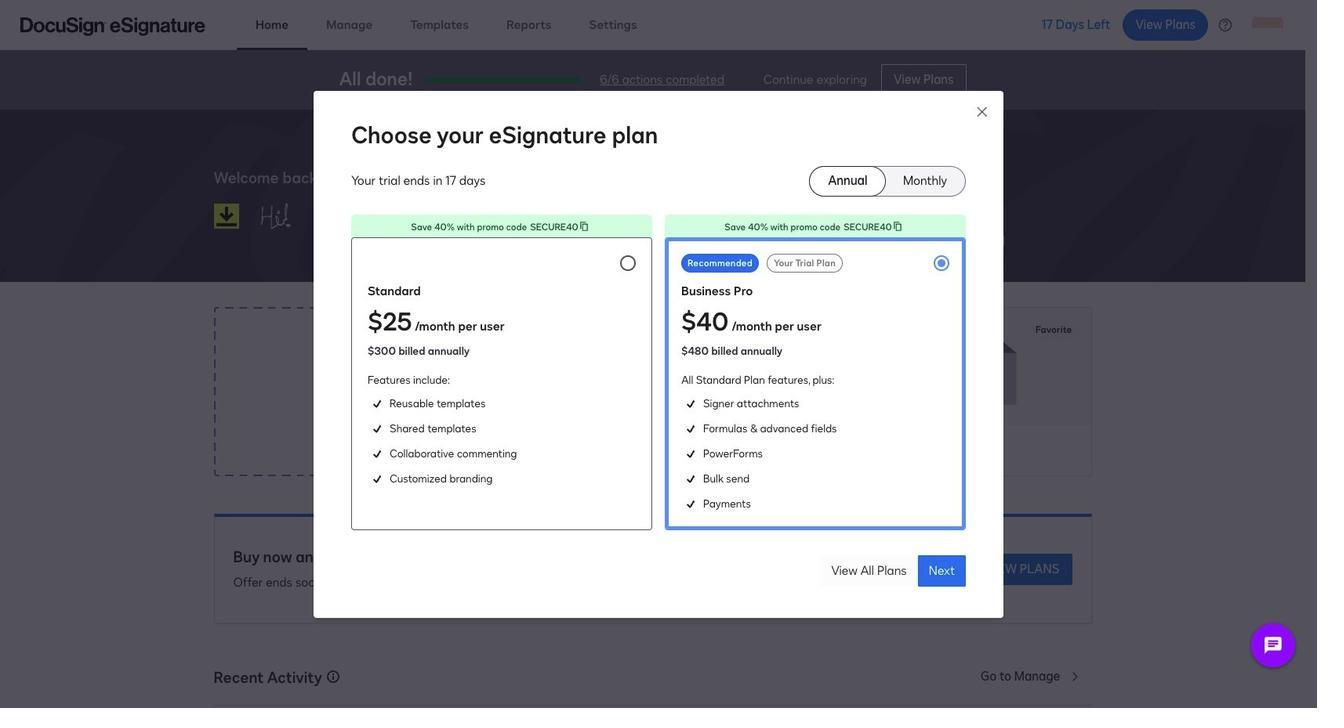 Task type: describe. For each thing, give the bounding box(es) containing it.
copy the promo code of business pro plan image
[[892, 221, 903, 232]]

docusign esignature image
[[20, 17, 205, 36]]



Task type: locate. For each thing, give the bounding box(es) containing it.
use cool image
[[882, 308, 1091, 425]]

dialog
[[0, 0, 1317, 709]]

option group
[[809, 166, 966, 196]]

heading
[[477, 147, 557, 166]]

None radio
[[885, 167, 965, 196], [665, 237, 966, 530], [885, 167, 965, 196], [665, 237, 966, 530]]

None radio
[[810, 167, 885, 196], [351, 237, 652, 530], [810, 167, 885, 196], [351, 237, 652, 530]]

list
[[477, 166, 1092, 263]]

copy the promo code of standard plan image
[[578, 221, 589, 232]]

docusignlogo image
[[214, 204, 239, 229]]



Task type: vqa. For each thing, say whether or not it's contained in the screenshot.
dialog
yes



